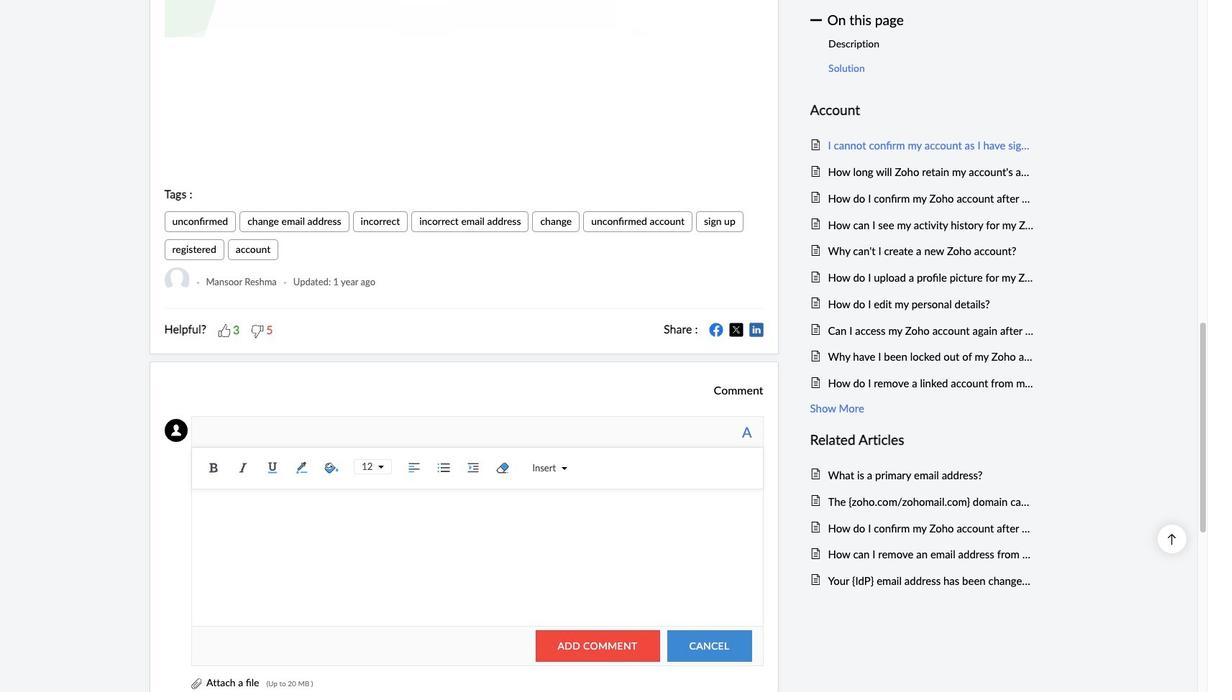 Task type: vqa. For each thing, say whether or not it's contained in the screenshot.
TWITTER image on the right of the page
yes



Task type: describe. For each thing, give the bounding box(es) containing it.
1 heading from the top
[[810, 100, 1034, 122]]

clear formatting image
[[492, 457, 514, 479]]

font size image
[[373, 464, 384, 470]]

bold (ctrl+b) image
[[203, 457, 225, 479]]

italic (ctrl+i) image
[[233, 457, 254, 479]]

background color image
[[321, 457, 343, 479]]



Task type: locate. For each thing, give the bounding box(es) containing it.
lists image
[[433, 457, 455, 479]]

underline (ctrl+u) image
[[262, 457, 284, 479]]

indent image
[[463, 457, 484, 479]]

insert options image
[[556, 466, 567, 472]]

facebook image
[[709, 323, 723, 337]]

a gif showing how to edit the email address that is registered incorrectly. image
[[164, 0, 763, 37]]

align image
[[404, 457, 425, 479]]

twitter image
[[729, 323, 743, 337]]

1 vertical spatial heading
[[810, 429, 1034, 451]]

0 vertical spatial heading
[[810, 100, 1034, 122]]

heading
[[810, 100, 1034, 122], [810, 429, 1034, 451]]

font color image
[[291, 457, 313, 479]]

2 heading from the top
[[810, 429, 1034, 451]]

linkedin image
[[749, 323, 763, 337]]



